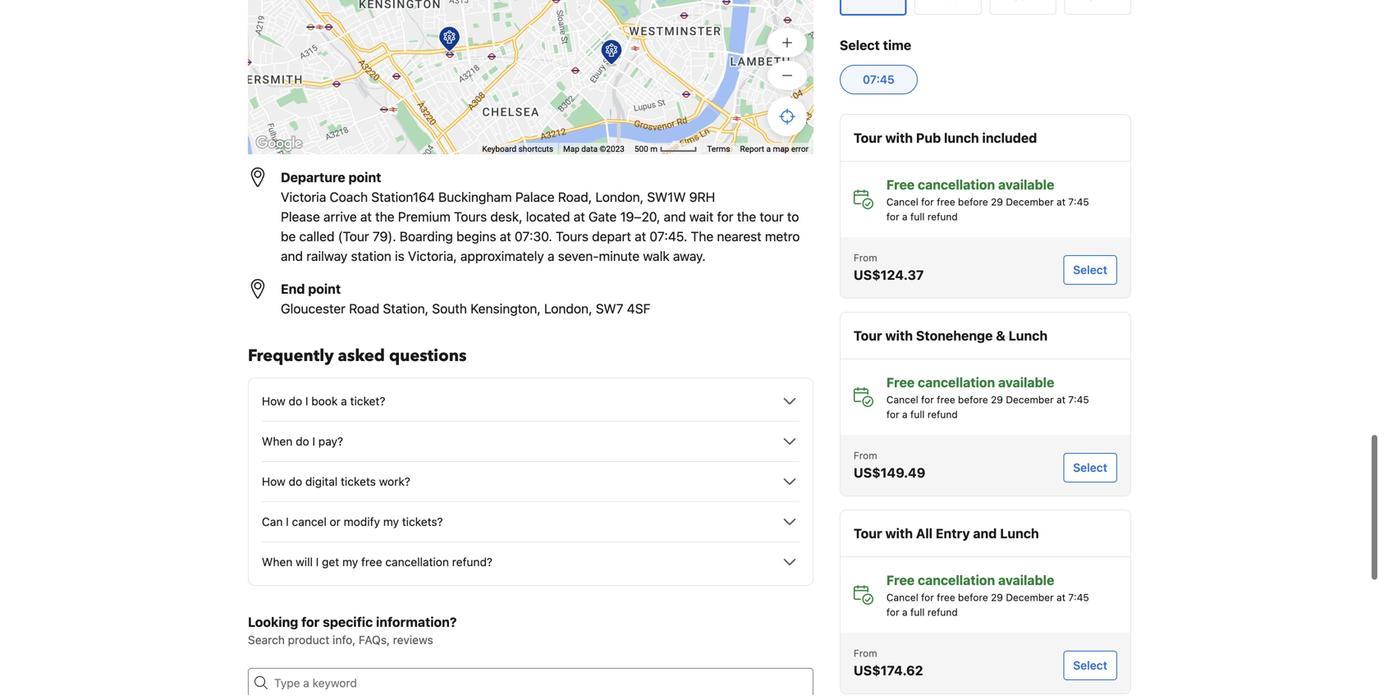 Task type: vqa. For each thing, say whether or not it's contained in the screenshot.
DOMESTIC button
no



Task type: describe. For each thing, give the bounding box(es) containing it.
railway
[[306, 248, 348, 264]]

frequently
[[248, 345, 334, 367]]

london, inside departure point victoria coach station164 buckingham palace road, london, sw1w 9rh please arrive at the premium tours desk, located at gate 19–20, and wait for the tour to be called (tour 79).    boarding begins at 07:30. tours depart at 07:45.    the nearest metro and railway station is victoria, approximately a seven-minute walk away.
[[596, 189, 644, 205]]

2 vertical spatial and
[[973, 526, 997, 541]]

december for tour with stonehenge & lunch
[[1006, 394, 1054, 406]]

faqs,
[[359, 633, 390, 647]]

i right can
[[286, 515, 289, 529]]

07:30.
[[515, 229, 552, 244]]

refund for us$149.49
[[927, 409, 958, 420]]

how do i book a ticket? button
[[262, 392, 800, 411]]

map region
[[248, 0, 813, 154]]

can i cancel or modify my tickets?
[[262, 515, 443, 529]]

departure
[[281, 170, 345, 185]]

for down all
[[921, 592, 934, 603]]

free cancellation available cancel for free before 29 december at 7:45 for a full refund for &
[[887, 375, 1089, 420]]

500 m button
[[630, 143, 702, 155]]

ticket?
[[350, 394, 385, 408]]

1 the from the left
[[375, 209, 395, 225]]

9rh
[[689, 189, 715, 205]]

free for pub
[[887, 177, 915, 193]]

pay?
[[318, 435, 343, 448]]

cancellation inside dropdown button
[[385, 555, 449, 569]]

free cancellation available cancel for free before 29 december at 7:45 for a full refund for lunch
[[887, 177, 1089, 222]]

us$174.62
[[854, 663, 923, 679]]

gate
[[589, 209, 617, 225]]

product
[[288, 633, 330, 647]]

1 horizontal spatial tours
[[556, 229, 589, 244]]

29 for and
[[991, 592, 1003, 603]]

for inside departure point victoria coach station164 buckingham palace road, london, sw1w 9rh please arrive at the premium tours desk, located at gate 19–20, and wait for the tour to be called (tour 79).    boarding begins at 07:30. tours depart at 07:45.    the nearest metro and railway station is victoria, approximately a seven-minute walk away.
[[717, 209, 734, 225]]

how for how do digital tickets work?
[[262, 475, 286, 488]]

a up from us$149.49
[[902, 409, 908, 420]]

select for tour with all entry and lunch
[[1073, 659, 1107, 672]]

when do i pay?
[[262, 435, 343, 448]]

from us$149.49
[[854, 450, 925, 481]]

for up from us$149.49
[[887, 409, 899, 420]]

m
[[650, 144, 658, 154]]

cancel for pub
[[887, 196, 918, 208]]

station164
[[371, 189, 435, 205]]

arrive
[[323, 209, 357, 225]]

road
[[349, 301, 379, 316]]

point for departure
[[349, 170, 381, 185]]

before for &
[[958, 394, 988, 406]]

when will i get my free cancellation refund?
[[262, 555, 493, 569]]

seven-
[[558, 248, 599, 264]]

free inside when will i get my free cancellation refund? dropdown button
[[361, 555, 382, 569]]

pub
[[916, 130, 941, 146]]

tour with all entry and lunch
[[854, 526, 1039, 541]]

free for us$124.37
[[937, 196, 955, 208]]

map
[[563, 144, 579, 154]]

free cancellation available cancel for free before 29 december at 7:45 for a full refund for entry
[[887, 573, 1089, 618]]

minute
[[599, 248, 640, 264]]

before for lunch
[[958, 196, 988, 208]]

asked
[[338, 345, 385, 367]]

7:45 for tour with stonehenge & lunch
[[1068, 394, 1089, 406]]

from us$124.37
[[854, 252, 924, 283]]

can
[[262, 515, 283, 529]]

station,
[[383, 301, 429, 316]]

my inside can i cancel or modify my tickets? dropdown button
[[383, 515, 399, 529]]

a up from us$174.62
[[902, 607, 908, 618]]

be
[[281, 229, 296, 244]]

the
[[691, 229, 714, 244]]

select button for tour with pub lunch included
[[1063, 255, 1117, 285]]

select button for tour with all entry and lunch
[[1063, 651, 1117, 681]]

located
[[526, 209, 570, 225]]

keyboard shortcuts button
[[482, 143, 553, 155]]

tour for tour with stonehenge & lunch
[[854, 328, 882, 344]]

all
[[916, 526, 933, 541]]

for up from us$124.37
[[887, 211, 899, 222]]

approximately
[[460, 248, 544, 264]]

desk,
[[490, 209, 523, 225]]

with for stonehenge
[[885, 328, 913, 344]]

keyboard shortcuts
[[482, 144, 553, 154]]

nearest
[[717, 229, 762, 244]]

available for tour with pub lunch included
[[998, 177, 1054, 193]]

wait
[[689, 209, 714, 225]]

refund for us$174.62
[[927, 607, 958, 618]]

cancel for all
[[887, 592, 918, 603]]

7:45 for tour with all entry and lunch
[[1068, 592, 1089, 603]]

Type a keyword field
[[268, 668, 813, 695]]

boarding
[[400, 229, 453, 244]]

0 vertical spatial tours
[[454, 209, 487, 225]]

tickets
[[341, 475, 376, 488]]

(tour
[[338, 229, 369, 244]]

do for tickets
[[289, 475, 302, 488]]

full for us$174.62
[[910, 607, 925, 618]]

search
[[248, 633, 285, 647]]

begins
[[456, 229, 496, 244]]

i for get
[[316, 555, 319, 569]]

is
[[395, 248, 404, 264]]

500 m
[[634, 144, 660, 154]]

buckingham
[[438, 189, 512, 205]]

do for pay?
[[296, 435, 309, 448]]

tour for tour with pub lunch included
[[854, 130, 882, 146]]

19–20,
[[620, 209, 660, 225]]

cancel
[[292, 515, 327, 529]]

500
[[634, 144, 648, 154]]

premium
[[398, 209, 451, 225]]

to
[[787, 209, 799, 225]]

i for pay?
[[312, 435, 315, 448]]

map data ©2023
[[563, 144, 625, 154]]

full for us$149.49
[[910, 409, 925, 420]]

walk
[[643, 248, 670, 264]]

available for tour with all entry and lunch
[[998, 573, 1054, 588]]

metro
[[765, 229, 800, 244]]

with for all
[[885, 526, 913, 541]]

departure point victoria coach station164 buckingham palace road, london, sw1w 9rh please arrive at the premium tours desk, located at gate 19–20, and wait for the tour to be called (tour 79).    boarding begins at 07:30. tours depart at 07:45.    the nearest metro and railway station is victoria, approximately a seven-minute walk away.
[[281, 170, 800, 264]]

when do i pay? button
[[262, 432, 800, 452]]

data
[[581, 144, 598, 154]]

how for how do i book a ticket?
[[262, 394, 286, 408]]

select for tour with pub lunch included
[[1073, 263, 1107, 277]]

before for entry
[[958, 592, 988, 603]]

sw1w
[[647, 189, 686, 205]]

reviews
[[393, 633, 433, 647]]

called
[[299, 229, 335, 244]]



Task type: locate. For each thing, give the bounding box(es) containing it.
1 horizontal spatial london,
[[596, 189, 644, 205]]

refund down tour with pub lunch included
[[927, 211, 958, 222]]

digital
[[305, 475, 338, 488]]

3 select button from the top
[[1063, 651, 1117, 681]]

palace
[[515, 189, 555, 205]]

point inside end point gloucester road station, south kensington, london, sw7 4sf
[[308, 281, 341, 297]]

1 select button from the top
[[1063, 255, 1117, 285]]

us$149.49
[[854, 465, 925, 481]]

cancel
[[887, 196, 918, 208], [887, 394, 918, 406], [887, 592, 918, 603]]

0 vertical spatial how
[[262, 394, 286, 408]]

free for us$149.49
[[937, 394, 955, 406]]

from inside from us$149.49
[[854, 450, 877, 461]]

1 free cancellation available cancel for free before 29 december at 7:45 for a full refund from the top
[[887, 177, 1089, 222]]

0 vertical spatial with
[[885, 130, 913, 146]]

how do digital tickets work? button
[[262, 472, 800, 492]]

1 horizontal spatial point
[[349, 170, 381, 185]]

2 with from the top
[[885, 328, 913, 344]]

2 cancel from the top
[[887, 394, 918, 406]]

3 free from the top
[[887, 573, 915, 588]]

from inside from us$174.62
[[854, 648, 877, 659]]

1 horizontal spatial my
[[383, 515, 399, 529]]

1 tour from the top
[[854, 130, 882, 146]]

before down stonehenge
[[958, 394, 988, 406]]

i right will at the bottom of page
[[316, 555, 319, 569]]

0 vertical spatial my
[[383, 515, 399, 529]]

3 before from the top
[[958, 592, 988, 603]]

1 december from the top
[[1006, 196, 1054, 208]]

1 vertical spatial my
[[342, 555, 358, 569]]

victoria
[[281, 189, 326, 205]]

a
[[766, 144, 771, 154], [902, 211, 908, 222], [548, 248, 555, 264], [341, 394, 347, 408], [902, 409, 908, 420], [902, 607, 908, 618]]

cancellation down entry
[[918, 573, 995, 588]]

select
[[840, 37, 880, 53], [1073, 263, 1107, 277], [1073, 461, 1107, 474], [1073, 659, 1107, 672]]

coach
[[330, 189, 368, 205]]

for up from us$174.62
[[887, 607, 899, 618]]

select button for tour with stonehenge & lunch
[[1063, 453, 1117, 483]]

cancellation down stonehenge
[[918, 375, 995, 390]]

3 cancel from the top
[[887, 592, 918, 603]]

google image
[[252, 133, 306, 154]]

my right modify
[[383, 515, 399, 529]]

free down tour with pub lunch included
[[887, 177, 915, 193]]

do
[[289, 394, 302, 408], [296, 435, 309, 448], [289, 475, 302, 488]]

when left pay?
[[262, 435, 293, 448]]

0 vertical spatial 29
[[991, 196, 1003, 208]]

1 vertical spatial free
[[887, 375, 915, 390]]

for down tour with stonehenge & lunch
[[921, 394, 934, 406]]

0 vertical spatial london,
[[596, 189, 644, 205]]

and up 07:45.
[[664, 209, 686, 225]]

0 horizontal spatial tours
[[454, 209, 487, 225]]

free
[[887, 177, 915, 193], [887, 375, 915, 390], [887, 573, 915, 588]]

south
[[432, 301, 467, 316]]

tour
[[760, 209, 784, 225]]

tours
[[454, 209, 487, 225], [556, 229, 589, 244]]

0 horizontal spatial my
[[342, 555, 358, 569]]

0 vertical spatial lunch
[[1009, 328, 1048, 344]]

from for us$124.37
[[854, 252, 877, 264]]

1 horizontal spatial the
[[737, 209, 756, 225]]

cancel for stonehenge
[[887, 394, 918, 406]]

tours down the buckingham
[[454, 209, 487, 225]]

29 for lunch
[[991, 394, 1003, 406]]

tour down 07:45
[[854, 130, 882, 146]]

2 from from the top
[[854, 450, 877, 461]]

for down pub
[[921, 196, 934, 208]]

free cancellation available cancel for free before 29 december at 7:45 for a full refund down &
[[887, 375, 1089, 420]]

point up gloucester
[[308, 281, 341, 297]]

how inside "how do digital tickets work?" dropdown button
[[262, 475, 286, 488]]

2 vertical spatial refund
[[927, 607, 958, 618]]

december
[[1006, 196, 1054, 208], [1006, 394, 1054, 406], [1006, 592, 1054, 603]]

a left map
[[766, 144, 771, 154]]

report
[[740, 144, 764, 154]]

information?
[[376, 614, 457, 630]]

shortcuts
[[518, 144, 553, 154]]

the up nearest
[[737, 209, 756, 225]]

time
[[883, 37, 911, 53]]

tour down us$124.37
[[854, 328, 882, 344]]

from up us$149.49
[[854, 450, 877, 461]]

0 vertical spatial december
[[1006, 196, 1054, 208]]

2 december from the top
[[1006, 394, 1054, 406]]

cancel up from us$174.62
[[887, 592, 918, 603]]

cancellation down lunch
[[918, 177, 995, 193]]

with
[[885, 130, 913, 146], [885, 328, 913, 344], [885, 526, 913, 541]]

3 available from the top
[[998, 573, 1054, 588]]

report a map error link
[[740, 144, 809, 154]]

free for stonehenge
[[887, 375, 915, 390]]

how down frequently
[[262, 394, 286, 408]]

1 vertical spatial full
[[910, 409, 925, 420]]

0 vertical spatial full
[[910, 211, 925, 222]]

0 vertical spatial free cancellation available cancel for free before 29 december at 7:45 for a full refund
[[887, 177, 1089, 222]]

1 from from the top
[[854, 252, 877, 264]]

december for tour with all entry and lunch
[[1006, 592, 1054, 603]]

us$124.37
[[854, 267, 924, 283]]

1 vertical spatial 29
[[991, 394, 1003, 406]]

1 vertical spatial how
[[262, 475, 286, 488]]

1 7:45 from the top
[[1068, 196, 1089, 208]]

terms
[[707, 144, 730, 154]]

the up 79).
[[375, 209, 395, 225]]

cancel up from us$124.37
[[887, 196, 918, 208]]

a inside how do i book a ticket? dropdown button
[[341, 394, 347, 408]]

2 vertical spatial cancel
[[887, 592, 918, 603]]

select time
[[840, 37, 911, 53]]

gloucester
[[281, 301, 346, 316]]

3 free cancellation available cancel for free before 29 december at 7:45 for a full refund from the top
[[887, 573, 1089, 618]]

0 vertical spatial 7:45
[[1068, 196, 1089, 208]]

away.
[[673, 248, 706, 264]]

1 vertical spatial point
[[308, 281, 341, 297]]

2 vertical spatial before
[[958, 592, 988, 603]]

1 horizontal spatial and
[[664, 209, 686, 225]]

from up us$124.37
[[854, 252, 877, 264]]

2 vertical spatial free cancellation available cancel for free before 29 december at 7:45 for a full refund
[[887, 573, 1089, 618]]

free down tour with stonehenge & lunch
[[937, 394, 955, 406]]

0 horizontal spatial point
[[308, 281, 341, 297]]

1 with from the top
[[885, 130, 913, 146]]

2 select button from the top
[[1063, 453, 1117, 483]]

when for when do i pay?
[[262, 435, 293, 448]]

0 vertical spatial tour
[[854, 130, 882, 146]]

point inside departure point victoria coach station164 buckingham palace road, london, sw1w 9rh please arrive at the premium tours desk, located at gate 19–20, and wait for the tour to be called (tour 79).    boarding begins at 07:30. tours depart at 07:45.    the nearest metro and railway station is victoria, approximately a seven-minute walk away.
[[349, 170, 381, 185]]

full up from us$174.62
[[910, 607, 925, 618]]

do for book
[[289, 394, 302, 408]]

2 29 from the top
[[991, 394, 1003, 406]]

my
[[383, 515, 399, 529], [342, 555, 358, 569]]

0 vertical spatial available
[[998, 177, 1054, 193]]

end
[[281, 281, 305, 297]]

london, inside end point gloucester road station, south kensington, london, sw7 4sf
[[544, 301, 592, 316]]

1 free from the top
[[887, 177, 915, 193]]

full up from us$149.49
[[910, 409, 925, 420]]

modify
[[344, 515, 380, 529]]

2 vertical spatial from
[[854, 648, 877, 659]]

how do i book a ticket?
[[262, 394, 385, 408]]

1 29 from the top
[[991, 196, 1003, 208]]

lunch right &
[[1009, 328, 1048, 344]]

a right the book
[[341, 394, 347, 408]]

2 vertical spatial free
[[887, 573, 915, 588]]

2 available from the top
[[998, 375, 1054, 390]]

how up can
[[262, 475, 286, 488]]

1 vertical spatial available
[[998, 375, 1054, 390]]

1 when from the top
[[262, 435, 293, 448]]

0 vertical spatial from
[[854, 252, 877, 264]]

7:45 for tour with pub lunch included
[[1068, 196, 1089, 208]]

cancellation for tour with stonehenge & lunch
[[918, 375, 995, 390]]

tour with stonehenge & lunch
[[854, 328, 1048, 344]]

29 down "included"
[[991, 196, 1003, 208]]

3 december from the top
[[1006, 592, 1054, 603]]

tours up seven-
[[556, 229, 589, 244]]

tour with pub lunch included
[[854, 130, 1037, 146]]

lunch right entry
[[1000, 526, 1039, 541]]

2 vertical spatial 7:45
[[1068, 592, 1089, 603]]

1 vertical spatial when
[[262, 555, 293, 569]]

1 vertical spatial free cancellation available cancel for free before 29 december at 7:45 for a full refund
[[887, 375, 1089, 420]]

2 the from the left
[[737, 209, 756, 225]]

free
[[937, 196, 955, 208], [937, 394, 955, 406], [361, 555, 382, 569], [937, 592, 955, 603]]

stonehenge
[[916, 328, 993, 344]]

2 refund from the top
[[927, 409, 958, 420]]

can i cancel or modify my tickets? button
[[262, 512, 800, 532]]

i left the book
[[305, 394, 308, 408]]

1 vertical spatial and
[[281, 248, 303, 264]]

cancellation for tour with pub lunch included
[[918, 177, 995, 193]]

questions
[[389, 345, 467, 367]]

0 vertical spatial refund
[[927, 211, 958, 222]]

tour for tour with all entry and lunch
[[854, 526, 882, 541]]

free down tour with all entry and lunch
[[887, 573, 915, 588]]

free down tour with all entry and lunch
[[937, 592, 955, 603]]

how inside how do i book a ticket? dropdown button
[[262, 394, 286, 408]]

29
[[991, 196, 1003, 208], [991, 394, 1003, 406], [991, 592, 1003, 603]]

3 refund from the top
[[927, 607, 958, 618]]

79).
[[373, 229, 396, 244]]

1 how from the top
[[262, 394, 286, 408]]

depart
[[592, 229, 631, 244]]

victoria,
[[408, 248, 457, 264]]

1 vertical spatial cancel
[[887, 394, 918, 406]]

1 vertical spatial tours
[[556, 229, 589, 244]]

3 7:45 from the top
[[1068, 592, 1089, 603]]

1 cancel from the top
[[887, 196, 918, 208]]

1 before from the top
[[958, 196, 988, 208]]

before down entry
[[958, 592, 988, 603]]

2 when from the top
[[262, 555, 293, 569]]

4sf
[[627, 301, 650, 316]]

and right entry
[[973, 526, 997, 541]]

looking for specific information? search product info, faqs, reviews
[[248, 614, 457, 647]]

do left pay?
[[296, 435, 309, 448]]

from inside from us$124.37
[[854, 252, 877, 264]]

0 vertical spatial free
[[887, 177, 915, 193]]

free down tour with pub lunch included
[[937, 196, 955, 208]]

work?
[[379, 475, 410, 488]]

©2023
[[600, 144, 625, 154]]

0 horizontal spatial and
[[281, 248, 303, 264]]

2 horizontal spatial and
[[973, 526, 997, 541]]

i left pay?
[[312, 435, 315, 448]]

3 from from the top
[[854, 648, 877, 659]]

1 vertical spatial london,
[[544, 301, 592, 316]]

i inside dropdown button
[[305, 394, 308, 408]]

available for tour with stonehenge & lunch
[[998, 375, 1054, 390]]

and down be
[[281, 248, 303, 264]]

1 vertical spatial from
[[854, 450, 877, 461]]

free down tour with stonehenge & lunch
[[887, 375, 915, 390]]

before down lunch
[[958, 196, 988, 208]]

2 before from the top
[[958, 394, 988, 406]]

for
[[921, 196, 934, 208], [717, 209, 734, 225], [887, 211, 899, 222], [921, 394, 934, 406], [887, 409, 899, 420], [921, 592, 934, 603], [887, 607, 899, 618], [301, 614, 320, 630]]

end point gloucester road station, south kensington, london, sw7 4sf
[[281, 281, 650, 316]]

my inside when will i get my free cancellation refund? dropdown button
[[342, 555, 358, 569]]

when
[[262, 435, 293, 448], [262, 555, 293, 569]]

0 vertical spatial do
[[289, 394, 302, 408]]

1 refund from the top
[[927, 211, 958, 222]]

with left all
[[885, 526, 913, 541]]

refund for us$124.37
[[927, 211, 958, 222]]

1 vertical spatial refund
[[927, 409, 958, 420]]

free for us$174.62
[[937, 592, 955, 603]]

a up from us$124.37
[[902, 211, 908, 222]]

2 free cancellation available cancel for free before 29 december at 7:45 for a full refund from the top
[[887, 375, 1089, 420]]

please
[[281, 209, 320, 225]]

1 vertical spatial lunch
[[1000, 526, 1039, 541]]

error
[[791, 144, 809, 154]]

full for us$124.37
[[910, 211, 925, 222]]

0 vertical spatial point
[[349, 170, 381, 185]]

for right wait at the top of page
[[717, 209, 734, 225]]

2 vertical spatial with
[[885, 526, 913, 541]]

point
[[349, 170, 381, 185], [308, 281, 341, 297]]

with left pub
[[885, 130, 913, 146]]

2 vertical spatial tour
[[854, 526, 882, 541]]

cancellation down tickets?
[[385, 555, 449, 569]]

0 vertical spatial cancel
[[887, 196, 918, 208]]

29 down tour with all entry and lunch
[[991, 592, 1003, 603]]

select for tour with stonehenge & lunch
[[1073, 461, 1107, 474]]

for up product
[[301, 614, 320, 630]]

0 horizontal spatial the
[[375, 209, 395, 225]]

1 vertical spatial do
[[296, 435, 309, 448]]

cancellation for tour with all entry and lunch
[[918, 573, 995, 588]]

2 vertical spatial select button
[[1063, 651, 1117, 681]]

december for tour with pub lunch included
[[1006, 196, 1054, 208]]

frequently asked questions
[[248, 345, 467, 367]]

included
[[982, 130, 1037, 146]]

refund down tour with stonehenge & lunch
[[927, 409, 958, 420]]

how
[[262, 394, 286, 408], [262, 475, 286, 488]]

do left the book
[[289, 394, 302, 408]]

3 29 from the top
[[991, 592, 1003, 603]]

refund down tour with all entry and lunch
[[927, 607, 958, 618]]

0 vertical spatial when
[[262, 435, 293, 448]]

station
[[351, 248, 391, 264]]

2 tour from the top
[[854, 328, 882, 344]]

specific
[[323, 614, 373, 630]]

2 vertical spatial full
[[910, 607, 925, 618]]

a down '07:30.'
[[548, 248, 555, 264]]

from up us$174.62
[[854, 648, 877, 659]]

from for us$149.49
[[854, 450, 877, 461]]

report a map error
[[740, 144, 809, 154]]

1 full from the top
[[910, 211, 925, 222]]

london, up gate
[[596, 189, 644, 205]]

0 vertical spatial select button
[[1063, 255, 1117, 285]]

point up coach
[[349, 170, 381, 185]]

0 vertical spatial before
[[958, 196, 988, 208]]

1 vertical spatial december
[[1006, 394, 1054, 406]]

when will i get my free cancellation refund? button
[[262, 552, 800, 572]]

2 vertical spatial 29
[[991, 592, 1003, 603]]

1 vertical spatial tour
[[854, 328, 882, 344]]

keyboard
[[482, 144, 516, 154]]

2 free from the top
[[887, 375, 915, 390]]

a inside departure point victoria coach station164 buckingham palace road, london, sw1w 9rh please arrive at the premium tours desk, located at gate 19–20, and wait for the tour to be called (tour 79).    boarding begins at 07:30. tours depart at 07:45.    the nearest metro and railway station is victoria, approximately a seven-minute walk away.
[[548, 248, 555, 264]]

3 full from the top
[[910, 607, 925, 618]]

will
[[296, 555, 313, 569]]

0 vertical spatial and
[[664, 209, 686, 225]]

free cancellation available cancel for free before 29 december at 7:45 for a full refund down "included"
[[887, 177, 1089, 222]]

1 vertical spatial with
[[885, 328, 913, 344]]

tickets?
[[402, 515, 443, 529]]

my right the get
[[342, 555, 358, 569]]

2 vertical spatial available
[[998, 573, 1054, 588]]

do inside dropdown button
[[289, 394, 302, 408]]

free cancellation available cancel for free before 29 december at 7:45 for a full refund down entry
[[887, 573, 1089, 618]]

do left digital
[[289, 475, 302, 488]]

2 vertical spatial do
[[289, 475, 302, 488]]

1 vertical spatial select button
[[1063, 453, 1117, 483]]

free right the get
[[361, 555, 382, 569]]

1 available from the top
[[998, 177, 1054, 193]]

how do digital tickets work?
[[262, 475, 410, 488]]

lunch
[[1009, 328, 1048, 344], [1000, 526, 1039, 541]]

2 vertical spatial december
[[1006, 592, 1054, 603]]

with for pub
[[885, 130, 913, 146]]

terms link
[[707, 144, 730, 154]]

cancel up from us$149.49
[[887, 394, 918, 406]]

29 for included
[[991, 196, 1003, 208]]

refund?
[[452, 555, 493, 569]]

the
[[375, 209, 395, 225], [737, 209, 756, 225]]

sw7
[[596, 301, 623, 316]]

full
[[910, 211, 925, 222], [910, 409, 925, 420], [910, 607, 925, 618]]

free for all
[[887, 573, 915, 588]]

tour left all
[[854, 526, 882, 541]]

7:45
[[1068, 196, 1089, 208], [1068, 394, 1089, 406], [1068, 592, 1089, 603]]

entry
[[936, 526, 970, 541]]

3 with from the top
[[885, 526, 913, 541]]

&
[[996, 328, 1006, 344]]

with left stonehenge
[[885, 328, 913, 344]]

when for when will i get my free cancellation refund?
[[262, 555, 293, 569]]

map
[[773, 144, 789, 154]]

29 down &
[[991, 394, 1003, 406]]

3 tour from the top
[[854, 526, 882, 541]]

0 horizontal spatial london,
[[544, 301, 592, 316]]

when left will at the bottom of page
[[262, 555, 293, 569]]

get
[[322, 555, 339, 569]]

2 how from the top
[[262, 475, 286, 488]]

for inside looking for specific information? search product info, faqs, reviews
[[301, 614, 320, 630]]

london, left sw7
[[544, 301, 592, 316]]

full up from us$124.37
[[910, 211, 925, 222]]

2 7:45 from the top
[[1068, 394, 1089, 406]]

07:45
[[863, 73, 895, 86]]

1 vertical spatial before
[[958, 394, 988, 406]]

i for book
[[305, 394, 308, 408]]

2 full from the top
[[910, 409, 925, 420]]

book
[[311, 394, 338, 408]]

07:45.
[[650, 229, 687, 244]]

from for us$174.62
[[854, 648, 877, 659]]

point for end
[[308, 281, 341, 297]]

1 vertical spatial 7:45
[[1068, 394, 1089, 406]]



